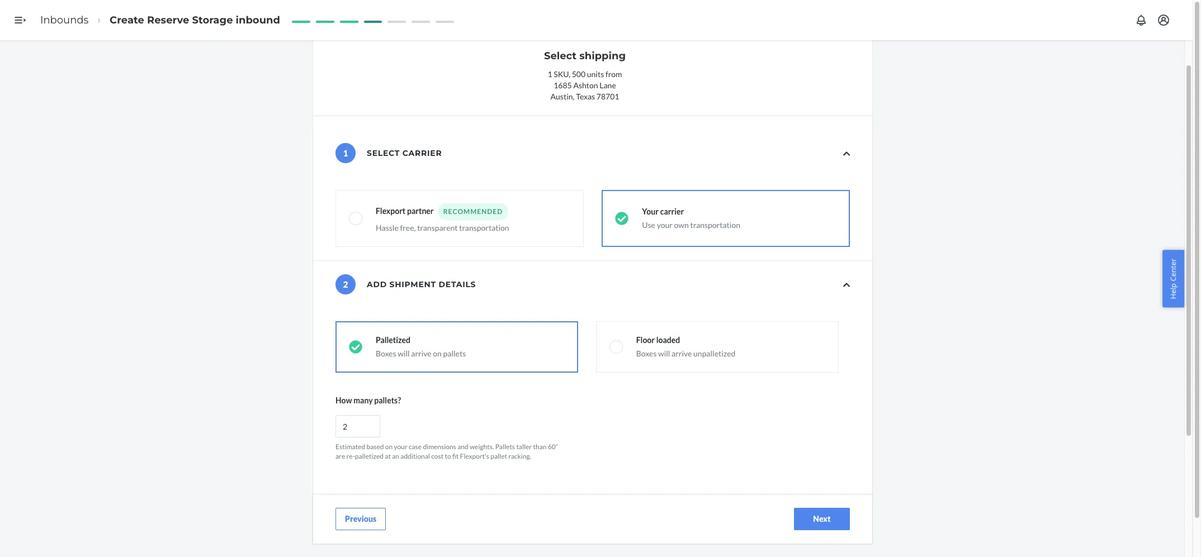 Task type: locate. For each thing, give the bounding box(es) containing it.
will down palletized
[[398, 349, 410, 359]]

None number field
[[336, 416, 380, 438]]

weights.
[[470, 443, 494, 451]]

arrive inside palletized boxes will arrive on pallets
[[411, 349, 432, 359]]

previous
[[345, 515, 377, 524]]

1 for 1 sku , 500 units from 1685 ashton lane austin, texas 78701
[[548, 69, 552, 79]]

will
[[398, 349, 410, 359], [658, 349, 670, 359]]

1 vertical spatial carrier
[[661, 207, 684, 217]]

1 vertical spatial 1
[[343, 148, 348, 158]]

0 vertical spatial your
[[657, 220, 673, 230]]

0 horizontal spatial arrive
[[411, 349, 432, 359]]

hassle
[[376, 223, 399, 233]]

1 vertical spatial check circle image
[[349, 341, 363, 354]]

will down loaded
[[658, 349, 670, 359]]

based
[[367, 443, 384, 451]]

your for own
[[657, 220, 673, 230]]

1 arrive from the left
[[411, 349, 432, 359]]

0 horizontal spatial select
[[367, 148, 400, 158]]

carrier
[[403, 148, 442, 158], [661, 207, 684, 217]]

select for select shipping
[[544, 50, 577, 62]]

your
[[642, 207, 659, 217]]

1685
[[554, 81, 572, 90]]

500
[[572, 69, 586, 79]]

transportation down the recommended
[[459, 223, 509, 233]]

palletized boxes will arrive on pallets
[[376, 336, 466, 359]]

boxes
[[376, 349, 396, 359], [637, 349, 657, 359]]

arrive
[[411, 349, 432, 359], [672, 349, 692, 359]]

1 horizontal spatial check circle image
[[616, 212, 629, 225]]

2 will from the left
[[658, 349, 670, 359]]

your inside your carrier use your own transportation
[[657, 220, 673, 230]]

will inside the floor loaded boxes will arrive unpalletized
[[658, 349, 670, 359]]

own
[[674, 220, 689, 230]]

check circle image
[[616, 212, 629, 225], [349, 341, 363, 354]]

help
[[1169, 283, 1179, 299]]

0 vertical spatial on
[[433, 349, 442, 359]]

check circle image left "use"
[[616, 212, 629, 225]]

palletized
[[376, 336, 411, 345]]

0 horizontal spatial will
[[398, 349, 410, 359]]

your inside estimated based on your case dimensions and weights. pallets taller than 60" are re-palletized at an additional cost to fit flexport's pallet racking.
[[394, 443, 408, 451]]

1 vertical spatial your
[[394, 443, 408, 451]]

will inside palletized boxes will arrive on pallets
[[398, 349, 410, 359]]

palletized
[[355, 453, 384, 461]]

arrive inside the floor loaded boxes will arrive unpalletized
[[672, 349, 692, 359]]

check circle image left palletized
[[349, 341, 363, 354]]

1 horizontal spatial your
[[657, 220, 673, 230]]

case
[[409, 443, 422, 451]]

1 horizontal spatial 1
[[548, 69, 552, 79]]

taller
[[517, 443, 532, 451]]

1 inside 1 sku , 500 units from 1685 ashton lane austin, texas 78701
[[548, 69, 552, 79]]

on left the pallets
[[433, 349, 442, 359]]

boxes down palletized
[[376, 349, 396, 359]]

arrive down loaded
[[672, 349, 692, 359]]

1 horizontal spatial transportation
[[691, 220, 741, 230]]

1 vertical spatial on
[[385, 443, 393, 451]]

0 horizontal spatial check circle image
[[349, 341, 363, 354]]

1 horizontal spatial boxes
[[637, 349, 657, 359]]

flexport partner
[[376, 206, 434, 216]]

transportation
[[691, 220, 741, 230], [459, 223, 509, 233]]

1 horizontal spatial on
[[433, 349, 442, 359]]

pallets
[[496, 443, 515, 451]]

1 will from the left
[[398, 349, 410, 359]]

on inside palletized boxes will arrive on pallets
[[433, 349, 442, 359]]

floor
[[637, 336, 655, 345]]

1 horizontal spatial carrier
[[661, 207, 684, 217]]

transportation inside your carrier use your own transportation
[[691, 220, 741, 230]]

transportation right own
[[691, 220, 741, 230]]

transparent
[[417, 223, 458, 233]]

1 horizontal spatial select
[[544, 50, 577, 62]]

open account menu image
[[1158, 13, 1171, 27]]

0 vertical spatial carrier
[[403, 148, 442, 158]]

carrier inside your carrier use your own transportation
[[661, 207, 684, 217]]

on inside estimated based on your case dimensions and weights. pallets taller than 60" are re-palletized at an additional cost to fit flexport's pallet racking.
[[385, 443, 393, 451]]

0 vertical spatial check circle image
[[616, 212, 629, 225]]

use
[[642, 220, 656, 230]]

your right "use"
[[657, 220, 673, 230]]

chevron up image
[[844, 150, 850, 158]]

are
[[336, 453, 345, 461]]

shipping
[[580, 50, 626, 62]]

2 boxes from the left
[[637, 349, 657, 359]]

0 vertical spatial 1
[[548, 69, 552, 79]]

0 horizontal spatial 1
[[343, 148, 348, 158]]

details
[[439, 280, 476, 290]]

0 horizontal spatial on
[[385, 443, 393, 451]]

1
[[548, 69, 552, 79], [343, 148, 348, 158]]

1 horizontal spatial will
[[658, 349, 670, 359]]

create
[[110, 14, 144, 26]]

78701
[[597, 92, 620, 101]]

loaded
[[657, 336, 680, 345]]

on
[[433, 349, 442, 359], [385, 443, 393, 451]]

0 horizontal spatial transportation
[[459, 223, 509, 233]]

how many pallets?
[[336, 396, 401, 406]]

0 horizontal spatial boxes
[[376, 349, 396, 359]]

0 horizontal spatial carrier
[[403, 148, 442, 158]]

2
[[343, 280, 348, 290]]

ashton
[[574, 81, 598, 90]]

estimated based on your case dimensions and weights. pallets taller than 60" are re-palletized at an additional cost to fit flexport's pallet racking.
[[336, 443, 558, 461]]

boxes down floor
[[637, 349, 657, 359]]

pallet
[[491, 453, 507, 461]]

2 arrive from the left
[[672, 349, 692, 359]]

free,
[[400, 223, 416, 233]]

racking.
[[509, 453, 532, 461]]

1 boxes from the left
[[376, 349, 396, 359]]

carrier for your
[[661, 207, 684, 217]]

units
[[587, 69, 604, 79]]

0 horizontal spatial your
[[394, 443, 408, 451]]

0 vertical spatial select
[[544, 50, 577, 62]]

your
[[657, 220, 673, 230], [394, 443, 408, 451]]

check circle image for use your own transportation
[[616, 212, 629, 225]]

austin,
[[551, 92, 575, 101]]

check circle image for boxes will arrive on pallets
[[349, 341, 363, 354]]

help center
[[1169, 259, 1179, 299]]

add shipment details
[[367, 280, 476, 290]]

on up at
[[385, 443, 393, 451]]

1 horizontal spatial arrive
[[672, 349, 692, 359]]

arrive left the pallets
[[411, 349, 432, 359]]

select
[[544, 50, 577, 62], [367, 148, 400, 158]]

your up "an" on the bottom left
[[394, 443, 408, 451]]

1 vertical spatial select
[[367, 148, 400, 158]]



Task type: vqa. For each thing, say whether or not it's contained in the screenshot.
pallets
yes



Task type: describe. For each thing, give the bounding box(es) containing it.
at
[[385, 453, 391, 461]]

carrier for select
[[403, 148, 442, 158]]

your carrier use your own transportation
[[642, 207, 741, 230]]

dimensions
[[423, 443, 456, 451]]

storage
[[192, 14, 233, 26]]

open notifications image
[[1135, 13, 1149, 27]]

pallets?
[[374, 396, 401, 406]]

pallets
[[443, 349, 466, 359]]

flexport's
[[460, 453, 490, 461]]

shipment
[[390, 280, 436, 290]]

how
[[336, 396, 352, 406]]

sku
[[554, 69, 569, 79]]

flexport
[[376, 206, 406, 216]]

boxes inside the floor loaded boxes will arrive unpalletized
[[637, 349, 657, 359]]

many
[[354, 396, 373, 406]]

additional
[[401, 453, 430, 461]]

your for case
[[394, 443, 408, 451]]

inbounds
[[40, 14, 89, 26]]

boxes inside palletized boxes will arrive on pallets
[[376, 349, 396, 359]]

cost
[[431, 453, 444, 461]]

chevron up image
[[844, 281, 850, 289]]

select for select carrier
[[367, 148, 400, 158]]

re-
[[347, 453, 355, 461]]

lane
[[600, 81, 616, 90]]

add
[[367, 280, 387, 290]]

breadcrumbs navigation
[[31, 4, 289, 37]]

select carrier
[[367, 148, 442, 158]]

than
[[533, 443, 547, 451]]

texas
[[576, 92, 595, 101]]

,
[[569, 69, 571, 79]]

help center button
[[1163, 250, 1185, 308]]

from
[[606, 69, 622, 79]]

next
[[814, 515, 831, 524]]

hassle free, transparent transportation
[[376, 223, 509, 233]]

next button
[[794, 509, 850, 531]]

recommended
[[443, 208, 503, 216]]

open navigation image
[[13, 13, 27, 27]]

to
[[445, 453, 451, 461]]

inbound
[[236, 14, 280, 26]]

fit
[[453, 453, 459, 461]]

reserve
[[147, 14, 189, 26]]

previous button
[[336, 509, 386, 531]]

and
[[458, 443, 469, 451]]

1 sku , 500 units from 1685 ashton lane austin, texas 78701
[[548, 69, 622, 101]]

center
[[1169, 259, 1179, 281]]

60"
[[548, 443, 558, 451]]

partner
[[407, 206, 434, 216]]

create reserve storage inbound
[[110, 14, 280, 26]]

unpalletized
[[694, 349, 736, 359]]

inbounds link
[[40, 14, 89, 26]]

floor loaded boxes will arrive unpalletized
[[637, 336, 736, 359]]

an
[[392, 453, 399, 461]]

select shipping
[[544, 50, 626, 62]]

1 for 1
[[343, 148, 348, 158]]

estimated
[[336, 443, 365, 451]]



